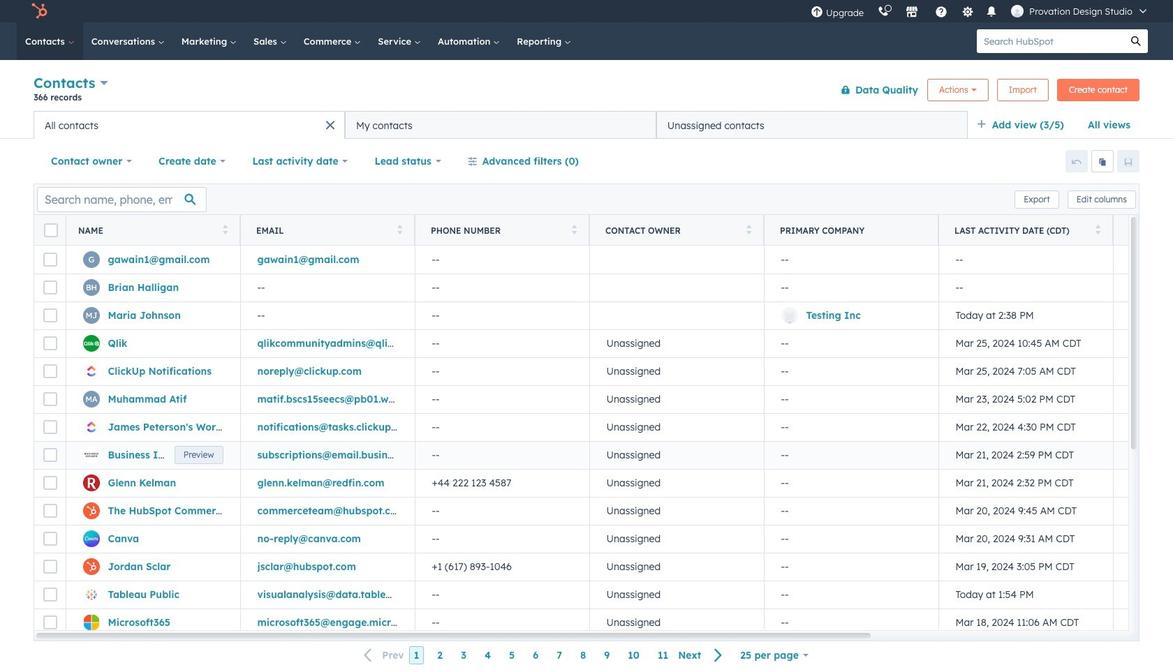 Task type: locate. For each thing, give the bounding box(es) containing it.
press to sort. image
[[572, 224, 577, 234], [746, 224, 751, 234]]

2 press to sort. image from the left
[[746, 224, 751, 234]]

0 horizontal spatial press to sort. image
[[572, 224, 577, 234]]

5 press to sort. element from the left
[[1095, 224, 1100, 236]]

banner
[[34, 72, 1140, 111]]

column header
[[764, 215, 939, 246]]

Search HubSpot search field
[[977, 29, 1124, 53]]

1 horizontal spatial press to sort. image
[[746, 224, 751, 234]]

0 horizontal spatial press to sort. image
[[222, 224, 228, 234]]

press to sort. element
[[222, 224, 228, 236], [397, 224, 402, 236], [572, 224, 577, 236], [746, 224, 751, 236], [1095, 224, 1100, 236]]

4 press to sort. element from the left
[[746, 224, 751, 236]]

press to sort. image
[[222, 224, 228, 234], [397, 224, 402, 234], [1095, 224, 1100, 234]]

2 press to sort. image from the left
[[397, 224, 402, 234]]

pagination navigation
[[356, 646, 731, 665]]

press to sort. image for second "press to sort." element from right
[[746, 224, 751, 234]]

menu
[[804, 0, 1156, 22]]

1 horizontal spatial press to sort. image
[[397, 224, 402, 234]]

1 press to sort. image from the left
[[222, 224, 228, 234]]

2 horizontal spatial press to sort. image
[[1095, 224, 1100, 234]]

1 press to sort. image from the left
[[572, 224, 577, 234]]

3 press to sort. image from the left
[[1095, 224, 1100, 234]]

press to sort. image for 4th "press to sort." element from the right
[[397, 224, 402, 234]]



Task type: vqa. For each thing, say whether or not it's contained in the screenshot.
data inside the All data shown here now lives in the Prospecting Workspace.
no



Task type: describe. For each thing, give the bounding box(es) containing it.
press to sort. image for third "press to sort." element
[[572, 224, 577, 234]]

2 press to sort. element from the left
[[397, 224, 402, 236]]

3 press to sort. element from the left
[[572, 224, 577, 236]]

Search name, phone, email addresses, or company search field
[[37, 187, 207, 212]]

james peterson image
[[1011, 5, 1024, 17]]

press to sort. image for fifth "press to sort." element from the right
[[222, 224, 228, 234]]

1 press to sort. element from the left
[[222, 224, 228, 236]]

marketplaces image
[[906, 6, 918, 19]]

press to sort. image for fifth "press to sort." element from the left
[[1095, 224, 1100, 234]]



